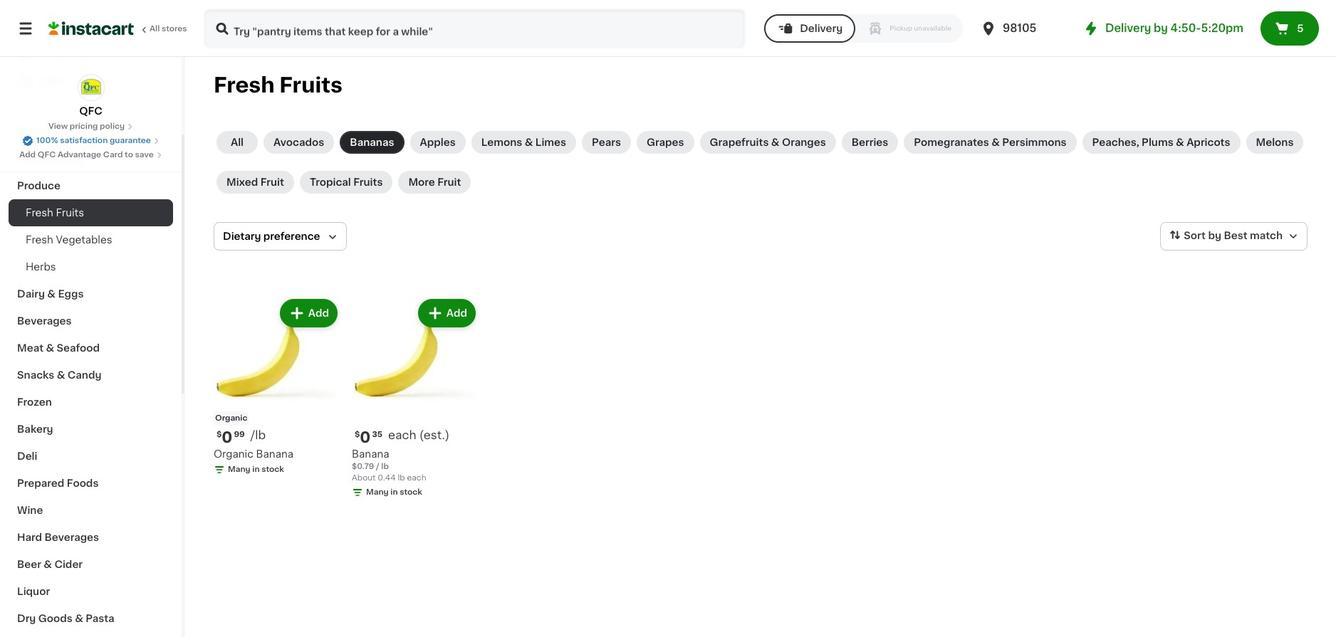 Task type: locate. For each thing, give the bounding box(es) containing it.
by inside field
[[1209, 231, 1222, 241]]

meat & seafood link
[[9, 335, 173, 362]]

apricots
[[1187, 138, 1231, 147]]

liquor link
[[9, 579, 173, 606]]

fresh fruits
[[214, 75, 343, 95], [26, 208, 84, 218]]

grapes link
[[637, 131, 694, 154]]

tropical fruits
[[310, 177, 383, 187]]

2 vertical spatial fruits
[[56, 208, 84, 218]]

0 horizontal spatial banana
[[256, 450, 294, 460]]

apples
[[420, 138, 456, 147]]

delivery for delivery
[[800, 24, 843, 33]]

0 vertical spatial by
[[1154, 23, 1168, 33]]

2 horizontal spatial add
[[447, 309, 467, 318]]

delivery by 4:50-5:20pm
[[1106, 23, 1244, 33]]

each
[[388, 430, 416, 441], [407, 475, 426, 482]]

in
[[252, 466, 260, 474], [391, 489, 398, 497]]

1 horizontal spatial add button
[[419, 301, 475, 326]]

qfc inside add qfc advantage card to save link
[[38, 151, 56, 159]]

instacart logo image
[[48, 20, 134, 37]]

1 $ from the left
[[217, 431, 222, 439]]

snacks
[[17, 370, 54, 380]]

& for candy
[[57, 370, 65, 380]]

0 vertical spatial lb
[[381, 463, 389, 471]]

organic for organic banana
[[214, 450, 254, 460]]

1 vertical spatial fruits
[[354, 177, 383, 187]]

add for /lb
[[308, 309, 329, 318]]

0 horizontal spatial lb
[[381, 463, 389, 471]]

2 banana from the left
[[352, 450, 389, 460]]

0
[[222, 430, 233, 445], [360, 430, 371, 445]]

deli link
[[9, 443, 173, 470]]

banana down $0.99 per pound element
[[256, 450, 294, 460]]

delivery
[[1106, 23, 1152, 33], [800, 24, 843, 33]]

1 horizontal spatial 0
[[360, 430, 371, 445]]

service type group
[[765, 14, 963, 43]]

avocados
[[274, 138, 324, 147]]

card
[[103, 151, 123, 159]]

Search field
[[205, 10, 745, 47]]

2 0 from the left
[[360, 430, 371, 445]]

avocados link
[[264, 131, 334, 154]]

0 vertical spatial qfc
[[79, 106, 102, 116]]

fruit right mixed
[[261, 177, 284, 187]]

/
[[376, 463, 379, 471]]

1 vertical spatial qfc
[[38, 151, 56, 159]]

lemons
[[481, 138, 522, 147]]

stock down banana $0.79 / lb about 0.44 lb each
[[400, 489, 422, 497]]

1 vertical spatial lb
[[398, 475, 405, 482]]

5:20pm
[[1202, 23, 1244, 33]]

& for oranges
[[772, 138, 780, 147]]

best match
[[1224, 231, 1283, 241]]

1 horizontal spatial fruit
[[438, 177, 461, 187]]

0 horizontal spatial stock
[[262, 466, 284, 474]]

by inside 'link'
[[1154, 23, 1168, 33]]

& right meat
[[46, 343, 54, 353]]

all stores link
[[48, 9, 188, 48]]

0 vertical spatial fruits
[[280, 75, 343, 95]]

$
[[217, 431, 222, 439], [355, 431, 360, 439]]

hard beverages link
[[9, 524, 173, 551]]

1 horizontal spatial $
[[355, 431, 360, 439]]

beverages down dairy & eggs
[[17, 316, 72, 326]]

fruits
[[280, 75, 343, 95], [354, 177, 383, 187], [56, 208, 84, 218]]

1 horizontal spatial many
[[366, 489, 389, 497]]

1 horizontal spatial lb
[[398, 475, 405, 482]]

100% satisfaction guarantee
[[36, 137, 151, 145]]

$0.99 per pound element
[[214, 429, 341, 447]]

fresh down produce
[[26, 208, 53, 218]]

all link
[[217, 131, 258, 154]]

qfc up view pricing policy link
[[79, 106, 102, 116]]

many in stock down 0.44
[[366, 489, 422, 497]]

0 horizontal spatial $
[[217, 431, 222, 439]]

mixed
[[227, 177, 258, 187]]

it
[[63, 48, 70, 58]]

0 vertical spatial each
[[388, 430, 416, 441]]

1 add button from the left
[[281, 301, 336, 326]]

fresh for fresh vegetables link
[[26, 235, 53, 245]]

lb
[[381, 463, 389, 471], [398, 475, 405, 482]]

2 horizontal spatial fruits
[[354, 177, 383, 187]]

$ left '99' at the bottom left of page
[[217, 431, 222, 439]]

0 horizontal spatial 0
[[222, 430, 233, 445]]

fruit
[[261, 177, 284, 187], [438, 177, 461, 187]]

dietary
[[223, 232, 261, 242]]

lb right 0.44
[[398, 475, 405, 482]]

many down organic banana
[[228, 466, 251, 474]]

stock down organic banana
[[262, 466, 284, 474]]

wine link
[[9, 497, 173, 524]]

1 fruit from the left
[[261, 177, 284, 187]]

by left 4:50-
[[1154, 23, 1168, 33]]

plums
[[1142, 138, 1174, 147]]

qfc logo image
[[77, 74, 104, 101]]

each inside banana $0.79 / lb about 0.44 lb each
[[407, 475, 426, 482]]

& inside 'link'
[[46, 343, 54, 353]]

preference
[[263, 232, 320, 242]]

beverages
[[17, 316, 72, 326], [45, 533, 99, 543]]

1 vertical spatial fresh fruits
[[26, 208, 84, 218]]

all up mixed
[[231, 138, 244, 147]]

satisfaction
[[60, 137, 108, 145]]

banana $0.79 / lb about 0.44 lb each
[[352, 450, 426, 482]]

1 vertical spatial many in stock
[[366, 489, 422, 497]]

1 vertical spatial beverages
[[45, 533, 99, 543]]

& left eggs
[[47, 289, 56, 299]]

0 horizontal spatial qfc
[[38, 151, 56, 159]]

0 horizontal spatial in
[[252, 466, 260, 474]]

by
[[1154, 23, 1168, 33], [1209, 231, 1222, 241]]

1 horizontal spatial stock
[[400, 489, 422, 497]]

beverages up the cider
[[45, 533, 99, 543]]

0 horizontal spatial add button
[[281, 301, 336, 326]]

fresh fruits up the fresh vegetables
[[26, 208, 84, 218]]

0 horizontal spatial delivery
[[800, 24, 843, 33]]

candy
[[68, 370, 102, 380]]

many in stock down organic banana
[[228, 466, 284, 474]]

$ for each (est.)
[[355, 431, 360, 439]]

banana up /
[[352, 450, 389, 460]]

qfc inside the qfc link
[[79, 106, 102, 116]]

many
[[228, 466, 251, 474], [366, 489, 389, 497]]

0 vertical spatial fresh fruits
[[214, 75, 343, 95]]

Best match Sort by field
[[1161, 222, 1308, 251]]

1 horizontal spatial add
[[308, 309, 329, 318]]

organic up '99' at the bottom left of page
[[215, 415, 248, 422]]

beverages link
[[9, 308, 173, 335]]

many down 0.44
[[366, 489, 389, 497]]

1 product group from the left
[[214, 296, 341, 479]]

mixed fruit link
[[217, 171, 294, 194]]

0 horizontal spatial all
[[150, 25, 160, 33]]

& left oranges
[[772, 138, 780, 147]]

grapefruits & oranges
[[710, 138, 826, 147]]

fruit right more
[[438, 177, 461, 187]]

all inside all stores link
[[150, 25, 160, 33]]

all
[[150, 25, 160, 33], [231, 138, 244, 147]]

dairy & eggs
[[17, 289, 84, 299]]

fresh fruits up avocados link at the top left of the page
[[214, 75, 343, 95]]

add button
[[281, 301, 336, 326], [419, 301, 475, 326]]

0 vertical spatial many
[[228, 466, 251, 474]]

in down organic banana
[[252, 466, 260, 474]]

oranges
[[782, 138, 826, 147]]

$ inside $ 0 99
[[217, 431, 222, 439]]

1 vertical spatial in
[[391, 489, 398, 497]]

delivery inside 'link'
[[1106, 23, 1152, 33]]

2 fruit from the left
[[438, 177, 461, 187]]

melons link
[[1246, 131, 1304, 154]]

0 horizontal spatial fresh fruits
[[26, 208, 84, 218]]

1 vertical spatial stock
[[400, 489, 422, 497]]

dry
[[17, 614, 36, 624]]

0 horizontal spatial by
[[1154, 23, 1168, 33]]

None search field
[[204, 9, 746, 48]]

guarantee
[[110, 137, 151, 145]]

0 horizontal spatial fruit
[[261, 177, 284, 187]]

fresh vegetables
[[26, 235, 112, 245]]

fruit for more fruit
[[438, 177, 461, 187]]

all left 'stores'
[[150, 25, 160, 33]]

peaches,
[[1093, 138, 1140, 147]]

1 vertical spatial all
[[231, 138, 244, 147]]

0 vertical spatial organic
[[215, 415, 248, 422]]

1 horizontal spatial in
[[391, 489, 398, 497]]

fruits right tropical
[[354, 177, 383, 187]]

peaches, plums & apricots link
[[1083, 131, 1241, 154]]

4:50-
[[1171, 23, 1202, 33]]

& left pasta
[[75, 614, 83, 624]]

0 left '99' at the bottom left of page
[[222, 430, 233, 445]]

by right sort
[[1209, 231, 1222, 241]]

&
[[525, 138, 533, 147], [772, 138, 780, 147], [992, 138, 1000, 147], [1176, 138, 1185, 147], [47, 289, 56, 299], [46, 343, 54, 353], [57, 370, 65, 380], [44, 560, 52, 570], [75, 614, 83, 624]]

qfc down 100%
[[38, 151, 56, 159]]

0 left 35
[[360, 430, 371, 445]]

1 horizontal spatial product group
[[352, 296, 479, 502]]

1 horizontal spatial qfc
[[79, 106, 102, 116]]

organic down $ 0 99
[[214, 450, 254, 460]]

2 vertical spatial fresh
[[26, 235, 53, 245]]

1 horizontal spatial all
[[231, 138, 244, 147]]

0 horizontal spatial product group
[[214, 296, 341, 479]]

fresh up all 'link' at the top left
[[214, 75, 275, 95]]

& left 'persimmons'
[[992, 138, 1000, 147]]

& for persimmons
[[992, 138, 1000, 147]]

0 vertical spatial in
[[252, 466, 260, 474]]

each right 0.44
[[407, 475, 426, 482]]

$ inside the $ 0 35
[[355, 431, 360, 439]]

1 vertical spatial organic
[[214, 450, 254, 460]]

2 $ from the left
[[355, 431, 360, 439]]

& right beer
[[44, 560, 52, 570]]

add for each (est.)
[[447, 309, 467, 318]]

2 add button from the left
[[419, 301, 475, 326]]

1 horizontal spatial delivery
[[1106, 23, 1152, 33]]

1 vertical spatial by
[[1209, 231, 1222, 241]]

dry goods & pasta
[[17, 614, 114, 624]]

organic
[[215, 415, 248, 422], [214, 450, 254, 460]]

snacks & candy link
[[9, 362, 173, 389]]

lists link
[[9, 67, 173, 95]]

fresh up the herbs
[[26, 235, 53, 245]]

0 vertical spatial fresh
[[214, 75, 275, 95]]

$ left 35
[[355, 431, 360, 439]]

1 horizontal spatial by
[[1209, 231, 1222, 241]]

1 vertical spatial fresh
[[26, 208, 53, 218]]

0 vertical spatial all
[[150, 25, 160, 33]]

each inside $0.35 each (estimated) element
[[388, 430, 416, 441]]

99
[[234, 431, 245, 439]]

$ 0 35
[[355, 430, 383, 445]]

delivery inside button
[[800, 24, 843, 33]]

0 horizontal spatial many in stock
[[228, 466, 284, 474]]

add qfc advantage card to save link
[[19, 150, 162, 161]]

0 for /lb
[[222, 430, 233, 445]]

0 horizontal spatial add
[[19, 151, 36, 159]]

0 vertical spatial stock
[[262, 466, 284, 474]]

goods
[[38, 614, 72, 624]]

1 vertical spatial each
[[407, 475, 426, 482]]

herbs link
[[9, 254, 173, 281]]

more
[[409, 177, 435, 187]]

snacks & candy
[[17, 370, 102, 380]]

many in stock
[[228, 466, 284, 474], [366, 489, 422, 497]]

1 horizontal spatial banana
[[352, 450, 389, 460]]

peaches, plums & apricots
[[1093, 138, 1231, 147]]

& left limes
[[525, 138, 533, 147]]

& left candy
[[57, 370, 65, 380]]

lb right /
[[381, 463, 389, 471]]

each right 35
[[388, 430, 416, 441]]

all inside all 'link'
[[231, 138, 244, 147]]

1 0 from the left
[[222, 430, 233, 445]]

0 vertical spatial many in stock
[[228, 466, 284, 474]]

cider
[[54, 560, 83, 570]]

fruits up the fresh vegetables
[[56, 208, 84, 218]]

fresh for fresh fruits link
[[26, 208, 53, 218]]

banana inside banana $0.79 / lb about 0.44 lb each
[[352, 450, 389, 460]]

limes
[[536, 138, 566, 147]]

product group
[[214, 296, 341, 479], [352, 296, 479, 502]]

in down 0.44
[[391, 489, 398, 497]]

1 banana from the left
[[256, 450, 294, 460]]

fruits up avocados
[[280, 75, 343, 95]]

& for seafood
[[46, 343, 54, 353]]

& for cider
[[44, 560, 52, 570]]

advantage
[[58, 151, 101, 159]]

banana
[[256, 450, 294, 460], [352, 450, 389, 460]]

frozen
[[17, 398, 52, 408]]

1 vertical spatial many
[[366, 489, 389, 497]]



Task type: describe. For each thing, give the bounding box(es) containing it.
recipes link
[[9, 118, 173, 145]]

view pricing policy link
[[48, 121, 133, 133]]

98105
[[1003, 23, 1037, 33]]

hard beverages
[[17, 533, 99, 543]]

dietary preference
[[223, 232, 320, 242]]

1 horizontal spatial fruits
[[280, 75, 343, 95]]

eggs
[[58, 289, 84, 299]]

prepared foods
[[17, 479, 99, 489]]

pomegranates
[[914, 138, 989, 147]]

wine
[[17, 506, 43, 516]]

apples link
[[410, 131, 466, 154]]

best
[[1224, 231, 1248, 241]]

berries link
[[842, 131, 899, 154]]

all for all
[[231, 138, 244, 147]]

fresh vegetables link
[[9, 227, 173, 254]]

0 for each (est.)
[[360, 430, 371, 445]]

98105 button
[[980, 9, 1066, 48]]

liquor
[[17, 587, 50, 597]]

buy it again link
[[9, 38, 173, 67]]

beer & cider link
[[9, 551, 173, 579]]

2 product group from the left
[[352, 296, 479, 502]]

tropical
[[310, 177, 351, 187]]

add button for /lb
[[281, 301, 336, 326]]

pomegranates & persimmons
[[914, 138, 1067, 147]]

pasta
[[86, 614, 114, 624]]

grapes
[[647, 138, 684, 147]]

by for delivery
[[1154, 23, 1168, 33]]

to
[[125, 151, 133, 159]]

by for sort
[[1209, 231, 1222, 241]]

bakery
[[17, 425, 53, 435]]

meat
[[17, 343, 43, 353]]

/lb
[[251, 430, 266, 441]]

buy it again
[[40, 48, 100, 58]]

add button for each (est.)
[[419, 301, 475, 326]]

deli
[[17, 452, 37, 462]]

organic for organic
[[215, 415, 248, 422]]

save
[[135, 151, 154, 159]]

0 horizontal spatial fruits
[[56, 208, 84, 218]]

grapefruits
[[710, 138, 769, 147]]

& right plums
[[1176, 138, 1185, 147]]

pricing
[[70, 123, 98, 130]]

dairy
[[17, 289, 45, 299]]

0.44
[[378, 475, 396, 482]]

1 horizontal spatial fresh fruits
[[214, 75, 343, 95]]

$ 0 99
[[217, 430, 245, 445]]

foods
[[67, 479, 99, 489]]

view
[[48, 123, 68, 130]]

thanksgiving
[[17, 154, 85, 164]]

1 horizontal spatial many in stock
[[366, 489, 422, 497]]

35
[[372, 431, 383, 439]]

buy
[[40, 48, 60, 58]]

delivery for delivery by 4:50-5:20pm
[[1106, 23, 1152, 33]]

prepared foods link
[[9, 470, 173, 497]]

$0.35 each (estimated) element
[[352, 429, 479, 447]]

all for all stores
[[150, 25, 160, 33]]

& for eggs
[[47, 289, 56, 299]]

0 horizontal spatial many
[[228, 466, 251, 474]]

vegetables
[[56, 235, 112, 245]]

produce
[[17, 181, 61, 191]]

berries
[[852, 138, 889, 147]]

fruit for mixed fruit
[[261, 177, 284, 187]]

delivery by 4:50-5:20pm link
[[1083, 20, 1244, 37]]

pomegranates & persimmons link
[[904, 131, 1077, 154]]

lemons & limes link
[[471, 131, 576, 154]]

all stores
[[150, 25, 187, 33]]

prepared
[[17, 479, 64, 489]]

lists
[[40, 76, 64, 86]]

0 vertical spatial beverages
[[17, 316, 72, 326]]

& for limes
[[525, 138, 533, 147]]

bananas link
[[340, 131, 404, 154]]

pears
[[592, 138, 621, 147]]

dietary preference button
[[214, 222, 347, 251]]

hard
[[17, 533, 42, 543]]

recipes
[[17, 127, 59, 137]]

sort by
[[1184, 231, 1222, 241]]

$0.79
[[352, 463, 374, 471]]

dry goods & pasta link
[[9, 606, 173, 633]]

100%
[[36, 137, 58, 145]]

each (est.)
[[388, 430, 450, 441]]

5 button
[[1261, 11, 1320, 46]]

stores
[[162, 25, 187, 33]]

beer & cider
[[17, 560, 83, 570]]

thanksgiving link
[[9, 145, 173, 172]]

beer
[[17, 560, 41, 570]]

add qfc advantage card to save
[[19, 151, 154, 159]]

bananas
[[350, 138, 394, 147]]

meat & seafood
[[17, 343, 100, 353]]

dairy & eggs link
[[9, 281, 173, 308]]

frozen link
[[9, 389, 173, 416]]

more fruit
[[409, 177, 461, 187]]

melons
[[1256, 138, 1294, 147]]

$ for /lb
[[217, 431, 222, 439]]

produce link
[[9, 172, 173, 199]]

herbs
[[26, 262, 56, 272]]

organic banana
[[214, 450, 294, 460]]

pears link
[[582, 131, 631, 154]]

100% satisfaction guarantee button
[[22, 133, 160, 147]]

grapefruits & oranges link
[[700, 131, 836, 154]]



Task type: vqa. For each thing, say whether or not it's contained in the screenshot.
"&" related to Persimmons
yes



